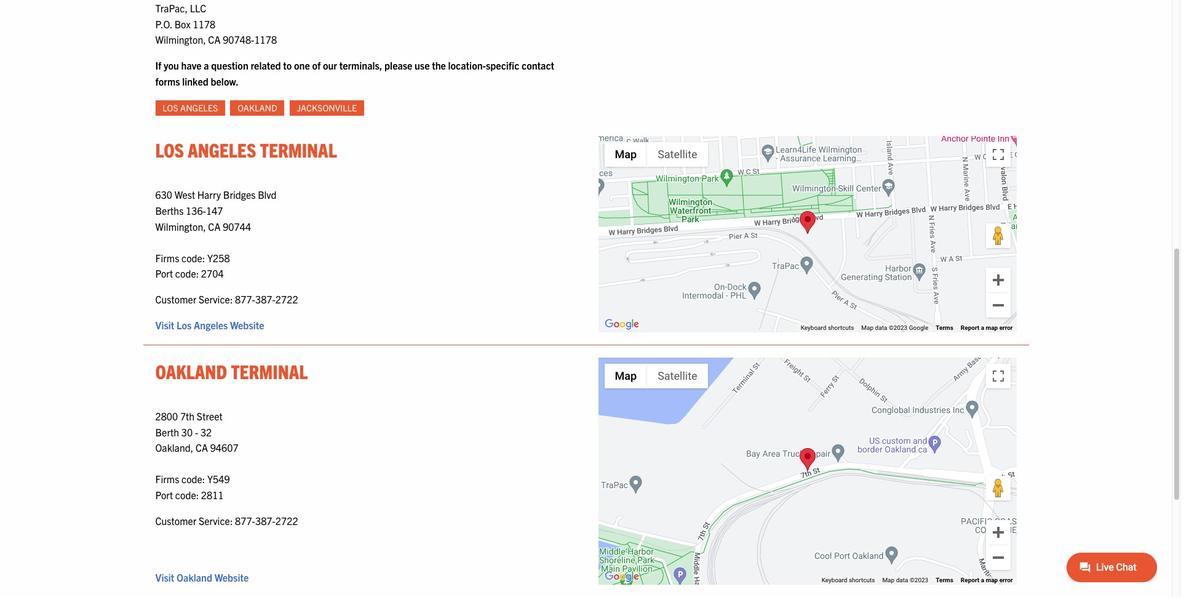 Task type: vqa. For each thing, say whether or not it's contained in the screenshot.
Los Angeles Terminal Angeles
yes



Task type: describe. For each thing, give the bounding box(es) containing it.
2811
[[201, 489, 224, 501]]

firms for los angeles terminal
[[155, 252, 179, 264]]

code: left the "2704"
[[175, 267, 199, 280]]

map region for oakland terminal
[[554, 278, 1027, 594]]

keyboard for los angeles terminal
[[801, 324, 827, 331]]

contact
[[522, 59, 555, 71]]

map for los angeles terminal's map popup button
[[615, 148, 637, 161]]

service: for terminal
[[199, 514, 233, 527]]

map button for oakland terminal
[[605, 363, 648, 388]]

136-
[[186, 204, 206, 217]]

ca inside 630 west harry bridges blvd berths 136-147 wilmington, ca 90744
[[208, 220, 221, 232]]

report a map error link for oakland terminal
[[961, 577, 1013, 584]]

keyboard shortcuts for oakland terminal
[[822, 577, 875, 584]]

1 horizontal spatial 1178
[[254, 33, 277, 46]]

1 vertical spatial website
[[215, 571, 249, 584]]

menu bar for oakland terminal
[[605, 363, 708, 388]]

port for oakland terminal
[[155, 489, 173, 501]]

terminals,
[[340, 59, 382, 71]]

map for map data ©2023
[[883, 577, 895, 584]]

2800 7th street berth 30 - 32 oakland, ca 94607
[[155, 410, 239, 454]]

map button for los angeles terminal
[[605, 142, 648, 167]]

2 vertical spatial oakland
[[177, 571, 212, 584]]

of
[[312, 59, 321, 71]]

below.
[[211, 75, 239, 87]]

630
[[155, 189, 172, 201]]

question
[[211, 59, 248, 71]]

387- for terminal
[[255, 514, 276, 527]]

if
[[155, 59, 161, 71]]

related
[[251, 59, 281, 71]]

data for los angeles terminal
[[876, 324, 888, 331]]

street
[[197, 410, 223, 422]]

2800
[[155, 410, 178, 422]]

visit oakland website link
[[155, 571, 249, 584]]

code: up the "2704"
[[182, 252, 205, 264]]

los for los angeles
[[163, 102, 178, 113]]

satellite button for oakland terminal
[[648, 363, 708, 388]]

use
[[415, 59, 430, 71]]

90744
[[223, 220, 251, 232]]

2722 for terminal
[[276, 514, 298, 527]]

firms for oakland terminal
[[155, 473, 179, 485]]

you
[[164, 59, 179, 71]]

©2023 for oakland terminal
[[910, 577, 929, 584]]

service: for angeles
[[199, 293, 233, 305]]

linked
[[182, 75, 209, 87]]

visit los angeles website
[[155, 319, 264, 331]]

customer service: 877-387-2722 for angeles
[[155, 293, 298, 305]]

p.o.
[[155, 18, 172, 30]]

los angeles terminal
[[155, 137, 337, 161]]

terms for oakland terminal
[[936, 577, 954, 584]]

a for angeles
[[981, 324, 985, 331]]

please
[[385, 59, 413, 71]]

map data ©2023 google
[[862, 324, 929, 331]]

visit for oakland terminal
[[155, 571, 174, 584]]

a inside if you have a question related to one of our terminals, please use the location-specific contact forms linked below.
[[204, 59, 209, 71]]

y549
[[207, 473, 230, 485]]

satellite for oakland terminal
[[658, 369, 698, 382]]

google image for oakland terminal
[[602, 569, 642, 585]]

jacksonville link
[[290, 100, 364, 116]]

satellite button for los angeles terminal
[[648, 142, 708, 167]]

blvd
[[258, 189, 277, 201]]

data for oakland terminal
[[897, 577, 909, 584]]

visit for los angeles terminal
[[155, 319, 174, 331]]

shortcuts for oakland terminal
[[849, 577, 875, 584]]

satellite for los angeles terminal
[[658, 148, 698, 161]]

keyboard for oakland terminal
[[822, 577, 848, 584]]

0 vertical spatial website
[[230, 319, 264, 331]]

7th
[[180, 410, 195, 422]]

2722 for angeles
[[276, 293, 298, 305]]

877- for angeles
[[235, 293, 255, 305]]

visit los angeles website link
[[155, 319, 264, 331]]

630 west harry bridges blvd berths 136-147 wilmington, ca 90744
[[155, 189, 277, 232]]

firms code:  y258 port code:  2704
[[155, 252, 230, 280]]

0 vertical spatial terminal
[[260, 137, 337, 161]]

berths
[[155, 204, 184, 217]]

map for map popup button for oakland terminal
[[615, 369, 637, 382]]

map region for los angeles terminal
[[517, 92, 1148, 407]]

map for oakland terminal
[[986, 577, 998, 584]]

report for oakland terminal
[[961, 577, 980, 584]]

ca inside trapac, llc p.o. box 1178 wilmington, ca 90748-1178
[[208, 33, 221, 46]]



Task type: locate. For each thing, give the bounding box(es) containing it.
0 vertical spatial customer service: 877-387-2722
[[155, 293, 298, 305]]

code:
[[182, 252, 205, 264], [175, 267, 199, 280], [182, 473, 205, 485], [175, 489, 199, 501]]

google
[[909, 324, 929, 331]]

shortcuts left map data ©2023 google at the bottom of page
[[828, 324, 854, 331]]

google image
[[602, 316, 642, 332], [602, 569, 642, 585]]

1 vertical spatial map button
[[605, 363, 648, 388]]

1 customer from the top
[[155, 293, 197, 305]]

oakland link
[[230, 100, 285, 116]]

1 vertical spatial firms
[[155, 473, 179, 485]]

1 vertical spatial a
[[981, 324, 985, 331]]

keyboard shortcuts button for los angeles terminal
[[801, 324, 854, 332]]

1 error from the top
[[1000, 324, 1013, 331]]

1 vertical spatial terms link
[[936, 577, 954, 584]]

2 port from the top
[[155, 489, 173, 501]]

one
[[294, 59, 310, 71]]

1 vertical spatial oakland
[[155, 359, 227, 383]]

firms inside firms code:  y549 port code:  2811
[[155, 473, 179, 485]]

©2023
[[889, 324, 908, 331], [910, 577, 929, 584]]

1 vertical spatial google image
[[602, 569, 642, 585]]

0 vertical spatial angeles
[[180, 102, 218, 113]]

map button
[[605, 142, 648, 167], [605, 363, 648, 388]]

1 visit from the top
[[155, 319, 174, 331]]

2 map button from the top
[[605, 363, 648, 388]]

0 vertical spatial service:
[[199, 293, 233, 305]]

387-
[[255, 293, 276, 305], [255, 514, 276, 527]]

terms link
[[936, 324, 954, 331], [936, 577, 954, 584]]

1 vertical spatial ca
[[208, 220, 221, 232]]

ca inside 2800 7th street berth 30 - 32 oakland, ca 94607
[[196, 441, 208, 454]]

port
[[155, 267, 173, 280], [155, 489, 173, 501]]

1 menu bar from the top
[[605, 142, 708, 167]]

1 vertical spatial customer
[[155, 514, 197, 527]]

1 service: from the top
[[199, 293, 233, 305]]

1 vertical spatial 387-
[[255, 514, 276, 527]]

los angeles
[[163, 102, 218, 113]]

map for los angeles terminal
[[986, 324, 998, 331]]

1 vertical spatial keyboard
[[822, 577, 848, 584]]

terms right map data ©2023
[[936, 577, 954, 584]]

1 map button from the top
[[605, 142, 648, 167]]

a
[[204, 59, 209, 71], [981, 324, 985, 331], [981, 577, 985, 584]]

angeles up harry
[[188, 137, 256, 161]]

0 vertical spatial 2722
[[276, 293, 298, 305]]

customer for oakland
[[155, 514, 197, 527]]

0 horizontal spatial data
[[876, 324, 888, 331]]

service: down 2811
[[199, 514, 233, 527]]

1 vertical spatial customer service: 877-387-2722
[[155, 514, 298, 527]]

customer down firms code:  y549 port code:  2811
[[155, 514, 197, 527]]

0 vertical spatial satellite
[[658, 148, 698, 161]]

0 horizontal spatial ©2023
[[889, 324, 908, 331]]

0 vertical spatial report a map error
[[961, 324, 1013, 331]]

wilmington, down box
[[155, 33, 206, 46]]

terms link for oakland terminal
[[936, 577, 954, 584]]

firms code:  y549 port code:  2811
[[155, 473, 230, 501]]

terms link right google
[[936, 324, 954, 331]]

oakland terminal
[[155, 359, 308, 383]]

0 horizontal spatial 1178
[[193, 18, 216, 30]]

2 error from the top
[[1000, 577, 1013, 584]]

ca down 147
[[208, 220, 221, 232]]

32
[[201, 426, 212, 438]]

2 387- from the top
[[255, 514, 276, 527]]

2 vertical spatial a
[[981, 577, 985, 584]]

1 vertical spatial 1178
[[254, 33, 277, 46]]

los for los angeles terminal
[[155, 137, 184, 161]]

1 2722 from the top
[[276, 293, 298, 305]]

satellite button
[[648, 142, 708, 167], [648, 363, 708, 388]]

1 vertical spatial error
[[1000, 577, 1013, 584]]

1 vertical spatial terms
[[936, 577, 954, 584]]

1 vertical spatial map
[[986, 577, 998, 584]]

report
[[961, 324, 980, 331], [961, 577, 980, 584]]

customer
[[155, 293, 197, 305], [155, 514, 197, 527]]

bridges
[[223, 189, 256, 201]]

keyboard shortcuts for los angeles terminal
[[801, 324, 854, 331]]

1178
[[193, 18, 216, 30], [254, 33, 277, 46]]

shortcuts for los angeles terminal
[[828, 324, 854, 331]]

location-
[[448, 59, 486, 71]]

0 vertical spatial 1178
[[193, 18, 216, 30]]

customer service: 877-387-2722 down the "2704"
[[155, 293, 298, 305]]

2 map from the top
[[986, 577, 998, 584]]

los down 'forms'
[[163, 102, 178, 113]]

map for map data ©2023 google
[[862, 324, 874, 331]]

0 vertical spatial 387-
[[255, 293, 276, 305]]

llc
[[190, 2, 206, 14]]

west
[[175, 189, 195, 201]]

box
[[175, 18, 191, 30]]

angeles for los angeles
[[180, 102, 218, 113]]

147
[[206, 204, 223, 217]]

1 877- from the top
[[235, 293, 255, 305]]

387- for angeles
[[255, 293, 276, 305]]

1178 up the related
[[254, 33, 277, 46]]

ca left '90748-'
[[208, 33, 221, 46]]

2 visit from the top
[[155, 571, 174, 584]]

0 vertical spatial error
[[1000, 324, 1013, 331]]

error
[[1000, 324, 1013, 331], [1000, 577, 1013, 584]]

angeles up oakland terminal
[[194, 319, 228, 331]]

wilmington, inside trapac, llc p.o. box 1178 wilmington, ca 90748-1178
[[155, 33, 206, 46]]

code: left 2811
[[175, 489, 199, 501]]

2 menu bar from the top
[[605, 363, 708, 388]]

satellite
[[658, 148, 698, 161], [658, 369, 698, 382]]

1 vertical spatial terminal
[[231, 359, 308, 383]]

1 vertical spatial menu bar
[[605, 363, 708, 388]]

firms down berths
[[155, 252, 179, 264]]

terms link right map data ©2023
[[936, 577, 954, 584]]

877-
[[235, 293, 255, 305], [235, 514, 255, 527]]

oakland,
[[155, 441, 193, 454]]

0 vertical spatial menu bar
[[605, 142, 708, 167]]

angeles for los angeles terminal
[[188, 137, 256, 161]]

2 vertical spatial los
[[177, 319, 192, 331]]

0 vertical spatial ©2023
[[889, 324, 908, 331]]

report a map error for oakland terminal
[[961, 577, 1013, 584]]

ca
[[208, 33, 221, 46], [208, 220, 221, 232], [196, 441, 208, 454]]

oakland for oakland
[[238, 102, 277, 113]]

0 vertical spatial report
[[961, 324, 980, 331]]

y258
[[207, 252, 230, 264]]

-
[[195, 426, 198, 438]]

map
[[615, 148, 637, 161], [862, 324, 874, 331], [615, 369, 637, 382], [883, 577, 895, 584]]

error for oakland terminal
[[1000, 577, 1013, 584]]

jacksonville
[[297, 102, 357, 113]]

0 vertical spatial shortcuts
[[828, 324, 854, 331]]

map region
[[517, 92, 1148, 407], [554, 278, 1027, 594]]

1 vertical spatial satellite
[[658, 369, 698, 382]]

©2023 for los angeles terminal
[[889, 324, 908, 331]]

1 vertical spatial keyboard shortcuts
[[822, 577, 875, 584]]

1 387- from the top
[[255, 293, 276, 305]]

2 report a map error from the top
[[961, 577, 1013, 584]]

0 vertical spatial keyboard shortcuts button
[[801, 324, 854, 332]]

a for terminal
[[981, 577, 985, 584]]

1 satellite button from the top
[[648, 142, 708, 167]]

0 vertical spatial terms link
[[936, 324, 954, 331]]

customer service: 877-387-2722 for terminal
[[155, 514, 298, 527]]

2 877- from the top
[[235, 514, 255, 527]]

1 vertical spatial keyboard shortcuts button
[[822, 576, 875, 585]]

1 vertical spatial visit
[[155, 571, 174, 584]]

visit
[[155, 319, 174, 331], [155, 571, 174, 584]]

94607
[[210, 441, 239, 454]]

1 vertical spatial wilmington,
[[155, 220, 206, 232]]

report a map error
[[961, 324, 1013, 331], [961, 577, 1013, 584]]

menu bar
[[605, 142, 708, 167], [605, 363, 708, 388]]

wilmington,
[[155, 33, 206, 46], [155, 220, 206, 232]]

90748-
[[223, 33, 254, 46]]

customer for los
[[155, 293, 197, 305]]

service: down the "2704"
[[199, 293, 233, 305]]

1 map from the top
[[986, 324, 998, 331]]

2 terms link from the top
[[936, 577, 954, 584]]

2 satellite button from the top
[[648, 363, 708, 388]]

0 vertical spatial terms
[[936, 324, 954, 331]]

1 vertical spatial los
[[155, 137, 184, 161]]

1 wilmington, from the top
[[155, 33, 206, 46]]

2 customer service: 877-387-2722 from the top
[[155, 514, 298, 527]]

2722
[[276, 293, 298, 305], [276, 514, 298, 527]]

2 2722 from the top
[[276, 514, 298, 527]]

1 customer service: 877-387-2722 from the top
[[155, 293, 298, 305]]

2704
[[201, 267, 224, 280]]

report a map error for los angeles terminal
[[961, 324, 1013, 331]]

2 google image from the top
[[602, 569, 642, 585]]

2 service: from the top
[[199, 514, 233, 527]]

0 vertical spatial a
[[204, 59, 209, 71]]

1 vertical spatial report a map error
[[961, 577, 1013, 584]]

los down firms code:  y258 port code:  2704
[[177, 319, 192, 331]]

port inside firms code:  y258 port code:  2704
[[155, 267, 173, 280]]

1 vertical spatial angeles
[[188, 137, 256, 161]]

report a map error link for los angeles terminal
[[961, 324, 1013, 331]]

1 vertical spatial 2722
[[276, 514, 298, 527]]

2 firms from the top
[[155, 473, 179, 485]]

data
[[876, 324, 888, 331], [897, 577, 909, 584]]

customer service: 877-387-2722
[[155, 293, 298, 305], [155, 514, 298, 527]]

keyboard shortcuts
[[801, 324, 854, 331], [822, 577, 875, 584]]

wilmington, inside 630 west harry bridges blvd berths 136-147 wilmington, ca 90744
[[155, 220, 206, 232]]

0 vertical spatial port
[[155, 267, 173, 280]]

berth
[[155, 426, 179, 438]]

0 vertical spatial visit
[[155, 319, 174, 331]]

if you have a question related to one of our terminals, please use the location-specific contact forms linked below.
[[155, 59, 555, 87]]

our
[[323, 59, 337, 71]]

1178 down llc
[[193, 18, 216, 30]]

keyboard
[[801, 324, 827, 331], [822, 577, 848, 584]]

2 vertical spatial ca
[[196, 441, 208, 454]]

0 vertical spatial oakland
[[238, 102, 277, 113]]

0 vertical spatial satellite button
[[648, 142, 708, 167]]

0 vertical spatial google image
[[602, 316, 642, 332]]

specific
[[486, 59, 520, 71]]

0 vertical spatial los
[[163, 102, 178, 113]]

to
[[283, 59, 292, 71]]

877- for terminal
[[235, 514, 255, 527]]

oakland
[[238, 102, 277, 113], [155, 359, 227, 383], [177, 571, 212, 584]]

have
[[181, 59, 202, 71]]

google image for los angeles terminal
[[602, 316, 642, 332]]

2 report a map error link from the top
[[961, 577, 1013, 584]]

map
[[986, 324, 998, 331], [986, 577, 998, 584]]

customer down firms code:  y258 port code:  2704
[[155, 293, 197, 305]]

terms for los angeles terminal
[[936, 324, 954, 331]]

1 satellite from the top
[[658, 148, 698, 161]]

0 vertical spatial keyboard shortcuts
[[801, 324, 854, 331]]

forms
[[155, 75, 180, 87]]

error for los angeles terminal
[[1000, 324, 1013, 331]]

1 report a map error link from the top
[[961, 324, 1013, 331]]

shortcuts left map data ©2023
[[849, 577, 875, 584]]

1 report a map error from the top
[[961, 324, 1013, 331]]

0 vertical spatial ca
[[208, 33, 221, 46]]

keyboard shortcuts button
[[801, 324, 854, 332], [822, 576, 875, 585]]

0 vertical spatial firms
[[155, 252, 179, 264]]

terms link for los angeles terminal
[[936, 324, 954, 331]]

1 report from the top
[[961, 324, 980, 331]]

report for los angeles terminal
[[961, 324, 980, 331]]

2 report from the top
[[961, 577, 980, 584]]

keyboard shortcuts button for oakland terminal
[[822, 576, 875, 585]]

1 vertical spatial satellite button
[[648, 363, 708, 388]]

1 port from the top
[[155, 267, 173, 280]]

2 terms from the top
[[936, 577, 954, 584]]

angeles down linked on the top
[[180, 102, 218, 113]]

customer service: 877-387-2722 down 2811
[[155, 514, 298, 527]]

1 horizontal spatial data
[[897, 577, 909, 584]]

report a map error link
[[961, 324, 1013, 331], [961, 577, 1013, 584]]

visit oakland website
[[155, 571, 249, 584]]

los angeles link
[[155, 100, 225, 116]]

trapac, llc p.o. box 1178 wilmington, ca 90748-1178
[[155, 2, 277, 46]]

code: up 2811
[[182, 473, 205, 485]]

1 vertical spatial port
[[155, 489, 173, 501]]

terms
[[936, 324, 954, 331], [936, 577, 954, 584]]

1 horizontal spatial ©2023
[[910, 577, 929, 584]]

firms
[[155, 252, 179, 264], [155, 473, 179, 485]]

port left 2811
[[155, 489, 173, 501]]

1 vertical spatial service:
[[199, 514, 233, 527]]

firms inside firms code:  y258 port code:  2704
[[155, 252, 179, 264]]

los
[[163, 102, 178, 113], [155, 137, 184, 161], [177, 319, 192, 331]]

terminal
[[260, 137, 337, 161], [231, 359, 308, 383]]

1 vertical spatial report
[[961, 577, 980, 584]]

1 terms link from the top
[[936, 324, 954, 331]]

service:
[[199, 293, 233, 305], [199, 514, 233, 527]]

1 firms from the top
[[155, 252, 179, 264]]

port inside firms code:  y549 port code:  2811
[[155, 489, 173, 501]]

0 vertical spatial map
[[986, 324, 998, 331]]

0 vertical spatial 877-
[[235, 293, 255, 305]]

0 vertical spatial map button
[[605, 142, 648, 167]]

port for los angeles terminal
[[155, 267, 173, 280]]

port left the "2704"
[[155, 267, 173, 280]]

0 vertical spatial wilmington,
[[155, 33, 206, 46]]

1 google image from the top
[[602, 316, 642, 332]]

wilmington, down berths
[[155, 220, 206, 232]]

2 vertical spatial angeles
[[194, 319, 228, 331]]

the
[[432, 59, 446, 71]]

oakland for oakland terminal
[[155, 359, 227, 383]]

0 vertical spatial data
[[876, 324, 888, 331]]

0 vertical spatial keyboard
[[801, 324, 827, 331]]

angeles
[[180, 102, 218, 113], [188, 137, 256, 161], [194, 319, 228, 331]]

1 terms from the top
[[936, 324, 954, 331]]

1 vertical spatial report a map error link
[[961, 577, 1013, 584]]

1 vertical spatial data
[[897, 577, 909, 584]]

ca down 32
[[196, 441, 208, 454]]

map data ©2023
[[883, 577, 929, 584]]

0 vertical spatial report a map error link
[[961, 324, 1013, 331]]

0 vertical spatial customer
[[155, 293, 197, 305]]

1 vertical spatial shortcuts
[[849, 577, 875, 584]]

2 wilmington, from the top
[[155, 220, 206, 232]]

los up 630
[[155, 137, 184, 161]]

terms right google
[[936, 324, 954, 331]]

30
[[181, 426, 193, 438]]

harry
[[197, 189, 221, 201]]

website
[[230, 319, 264, 331], [215, 571, 249, 584]]

trapac,
[[155, 2, 188, 14]]

1 vertical spatial ©2023
[[910, 577, 929, 584]]

1 vertical spatial 877-
[[235, 514, 255, 527]]

2 satellite from the top
[[658, 369, 698, 382]]

menu bar for los angeles terminal
[[605, 142, 708, 167]]

firms down oakland,
[[155, 473, 179, 485]]

2 customer from the top
[[155, 514, 197, 527]]

shortcuts
[[828, 324, 854, 331], [849, 577, 875, 584]]



